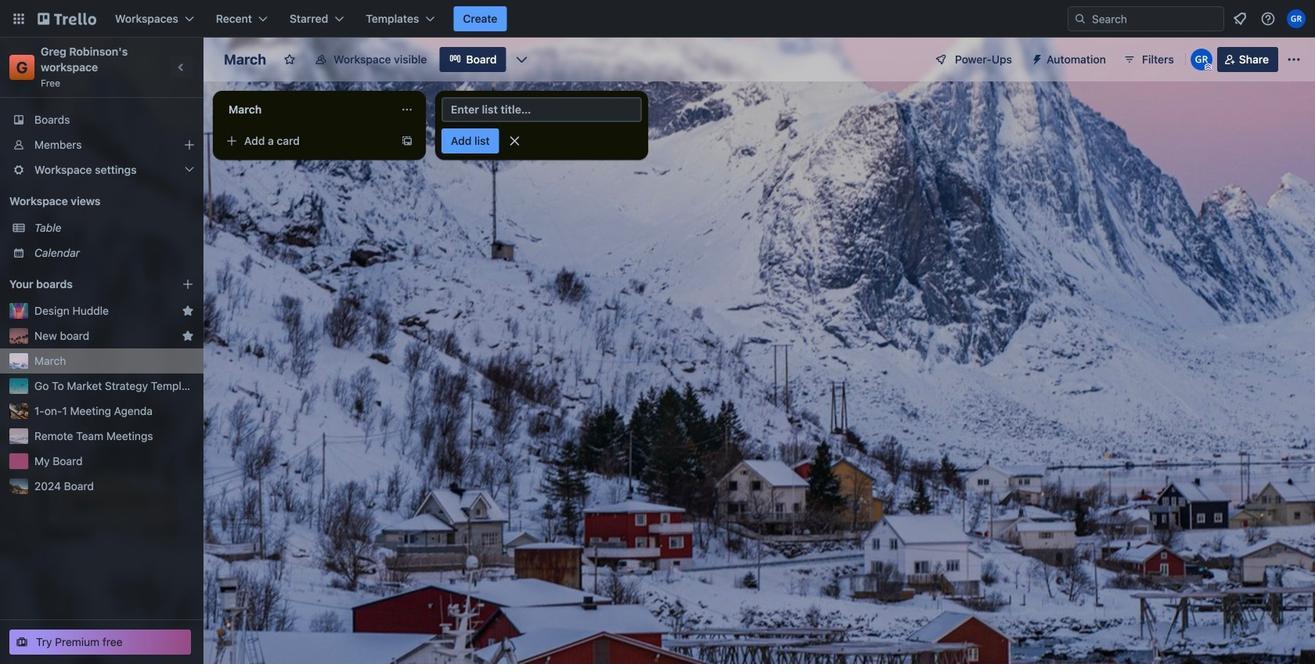 Task type: vqa. For each thing, say whether or not it's contained in the screenshot.
STARRED ICON
yes



Task type: describe. For each thing, give the bounding box(es) containing it.
cancel list editing image
[[507, 133, 523, 149]]

greg robinson (gregrobinson96) image
[[1191, 49, 1213, 70]]

star or unstar board image
[[284, 53, 296, 66]]

workspace navigation collapse icon image
[[171, 56, 193, 78]]

search image
[[1074, 13, 1087, 25]]

2 starred icon image from the top
[[182, 330, 194, 342]]

this member is an admin of this board. image
[[1205, 63, 1212, 70]]

customize views image
[[514, 52, 530, 67]]

open information menu image
[[1261, 11, 1276, 27]]

show menu image
[[1287, 52, 1302, 67]]

primary element
[[0, 0, 1316, 38]]

create from template… image
[[401, 135, 413, 147]]

back to home image
[[38, 6, 96, 31]]

sm image
[[1025, 47, 1047, 69]]



Task type: locate. For each thing, give the bounding box(es) containing it.
Enter list title… text field
[[442, 97, 642, 122]]

greg robinson (gregrobinson96) image
[[1287, 9, 1306, 28]]

Search field
[[1068, 6, 1225, 31]]

0 notifications image
[[1231, 9, 1250, 28]]

0 vertical spatial starred icon image
[[182, 305, 194, 317]]

None text field
[[219, 97, 395, 122]]

1 starred icon image from the top
[[182, 305, 194, 317]]

Board name text field
[[216, 47, 274, 72]]

starred icon image
[[182, 305, 194, 317], [182, 330, 194, 342]]

your boards with 8 items element
[[9, 275, 158, 294]]

add board image
[[182, 278, 194, 291]]

1 vertical spatial starred icon image
[[182, 330, 194, 342]]



